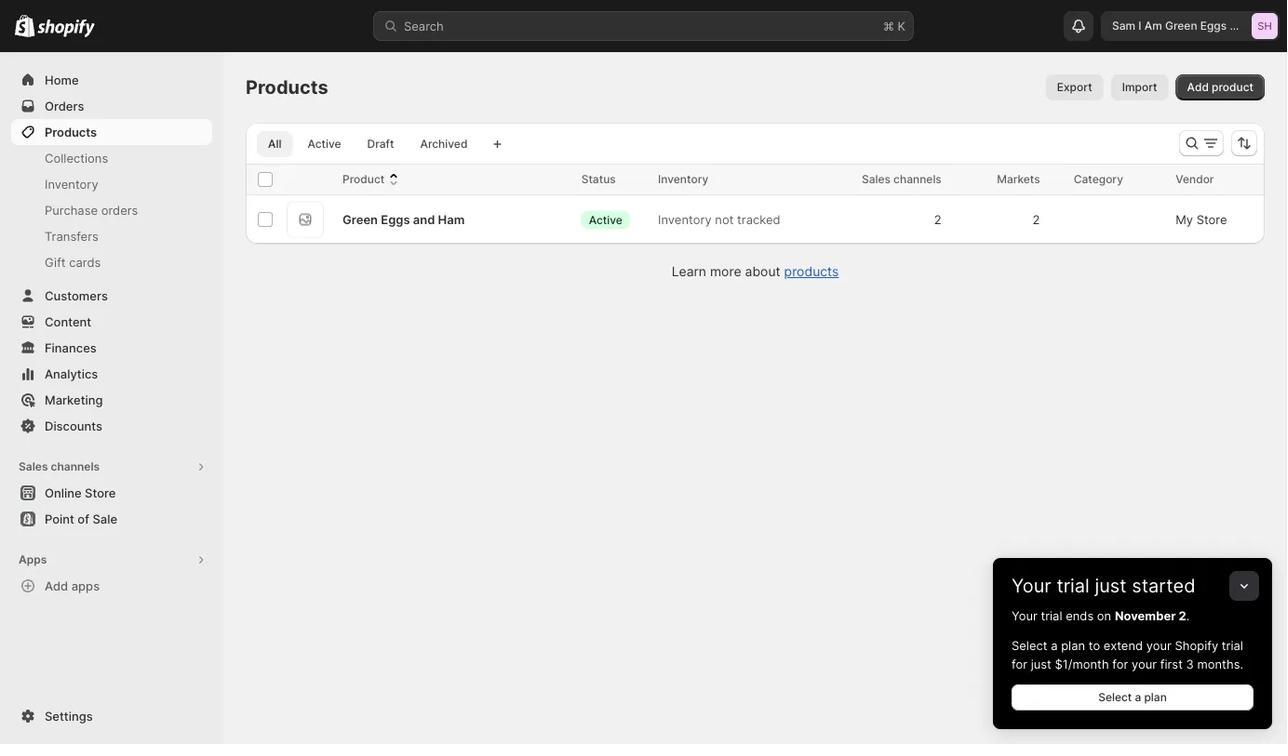 Task type: vqa. For each thing, say whether or not it's contained in the screenshot.
topmost the Princess image
no



Task type: locate. For each thing, give the bounding box(es) containing it.
green down product
[[343, 212, 378, 227]]

1 vertical spatial sales
[[19, 460, 48, 474]]

a for select a plan
[[1135, 691, 1142, 705]]

eggs
[[1201, 19, 1227, 33], [381, 212, 410, 227]]

2 your from the top
[[1012, 609, 1038, 623]]

trial for ends
[[1041, 609, 1063, 623]]

plan inside the select a plan link
[[1145, 691, 1167, 705]]

1 vertical spatial green
[[343, 212, 378, 227]]

0 vertical spatial select
[[1012, 639, 1048, 653]]

a down select a plan to extend your shopify trial for just $1/month for your first 3 months.
[[1135, 691, 1142, 705]]

select inside select a plan to extend your shopify trial for just $1/month for your first 3 months.
[[1012, 639, 1048, 653]]

0 vertical spatial green
[[1166, 19, 1198, 33]]

active down status
[[589, 213, 623, 226]]

gift
[[45, 255, 66, 270]]

plan
[[1061, 639, 1086, 653], [1145, 691, 1167, 705]]

2 for second 2 dropdown button from the left
[[1033, 212, 1041, 227]]

1 horizontal spatial a
[[1135, 691, 1142, 705]]

1 horizontal spatial and
[[1230, 19, 1250, 33]]

tracked
[[737, 212, 781, 227]]

category
[[1074, 173, 1124, 186]]

collections link
[[11, 145, 212, 171]]

0 horizontal spatial just
[[1031, 657, 1052, 672]]

0 horizontal spatial plan
[[1061, 639, 1086, 653]]

0 horizontal spatial sales
[[19, 460, 48, 474]]

1 vertical spatial your
[[1012, 609, 1038, 623]]

sales channels button
[[11, 454, 212, 480]]

green eggs and ham
[[343, 212, 465, 227]]

1 vertical spatial add
[[45, 579, 68, 594]]

eggs down product button
[[381, 212, 410, 227]]

a for select a plan to extend your shopify trial for just $1/month for your first 3 months.
[[1051, 639, 1058, 653]]

0 vertical spatial sales channels
[[862, 173, 942, 186]]

0 horizontal spatial store
[[85, 486, 116, 500]]

products up collections at the top of page
[[45, 125, 97, 139]]

green right am
[[1166, 19, 1198, 33]]

on
[[1098, 609, 1112, 623]]

started
[[1132, 575, 1196, 598]]

0 vertical spatial eggs
[[1201, 19, 1227, 33]]

0 vertical spatial ham
[[1253, 19, 1278, 33]]

shopify
[[1175, 639, 1219, 653]]

your inside dropdown button
[[1012, 575, 1052, 598]]

status
[[582, 173, 616, 186]]

sales channels inside button
[[19, 460, 100, 474]]

collections
[[45, 151, 108, 165]]

am
[[1145, 19, 1163, 33]]

1 horizontal spatial products
[[246, 76, 328, 99]]

1 horizontal spatial 2
[[1033, 212, 1041, 227]]

active right all
[[308, 137, 341, 151]]

0 vertical spatial and
[[1230, 19, 1250, 33]]

store right 'my'
[[1197, 212, 1228, 227]]

0 horizontal spatial select
[[1012, 639, 1048, 653]]

2 2 button from the left
[[1023, 201, 1063, 238]]

0 horizontal spatial active
[[308, 137, 341, 151]]

analytics link
[[11, 361, 212, 387]]

0 horizontal spatial a
[[1051, 639, 1058, 653]]

trial inside dropdown button
[[1057, 575, 1090, 598]]

learn more about products
[[672, 264, 839, 280]]

0 vertical spatial sales
[[862, 173, 891, 186]]

0 vertical spatial plan
[[1061, 639, 1086, 653]]

trial left "ends" on the right bottom of the page
[[1041, 609, 1063, 623]]

1 vertical spatial a
[[1135, 691, 1142, 705]]

markets
[[997, 173, 1041, 186]]

plan up $1/month
[[1061, 639, 1086, 653]]

and down archived link at the left top of the page
[[413, 212, 435, 227]]

trial up "ends" on the right bottom of the page
[[1057, 575, 1090, 598]]

add left apps
[[45, 579, 68, 594]]

inventory inside "inventory" link
[[45, 177, 98, 191]]

content
[[45, 315, 91, 329]]

0 vertical spatial add
[[1188, 81, 1209, 94]]

0 horizontal spatial eggs
[[381, 212, 410, 227]]

and
[[1230, 19, 1250, 33], [413, 212, 435, 227]]

1 vertical spatial ham
[[438, 212, 465, 227]]

your
[[1147, 639, 1172, 653], [1132, 657, 1157, 672]]

1 horizontal spatial green
[[1166, 19, 1198, 33]]

trial for just
[[1057, 575, 1090, 598]]

store inside button
[[85, 486, 116, 500]]

1 horizontal spatial store
[[1197, 212, 1228, 227]]

1 vertical spatial products
[[45, 125, 97, 139]]

2
[[934, 212, 942, 227], [1033, 212, 1041, 227], [1179, 609, 1187, 623]]

ham up product
[[1253, 19, 1278, 33]]

1 horizontal spatial add
[[1188, 81, 1209, 94]]

ham
[[1253, 19, 1278, 33], [438, 212, 465, 227]]

add left product
[[1188, 81, 1209, 94]]

inventory up purchase
[[45, 177, 98, 191]]

trial up months.
[[1222, 639, 1244, 653]]

1 your from the top
[[1012, 575, 1052, 598]]

add inside button
[[45, 579, 68, 594]]

0 horizontal spatial ham
[[438, 212, 465, 227]]

inventory
[[658, 173, 709, 186], [45, 177, 98, 191], [658, 212, 712, 227]]

products up all
[[246, 76, 328, 99]]

2 inside your trial just started element
[[1179, 609, 1187, 623]]

1 horizontal spatial for
[[1113, 657, 1129, 672]]

just left $1/month
[[1031, 657, 1052, 672]]

search
[[404, 19, 444, 33]]

1 vertical spatial trial
[[1041, 609, 1063, 623]]

all
[[268, 137, 282, 151]]

sam i am green eggs and ham
[[1113, 19, 1278, 33]]

ends
[[1066, 609, 1094, 623]]

1 vertical spatial channels
[[51, 460, 100, 474]]

inventory up inventory not tracked
[[658, 173, 709, 186]]

for down 'extend'
[[1113, 657, 1129, 672]]

add for add product
[[1188, 81, 1209, 94]]

0 horizontal spatial green
[[343, 212, 378, 227]]

products
[[246, 76, 328, 99], [45, 125, 97, 139]]

for left $1/month
[[1012, 657, 1028, 672]]

gift cards link
[[11, 250, 212, 276]]

1 vertical spatial your
[[1132, 657, 1157, 672]]

export
[[1057, 81, 1093, 94]]

0 vertical spatial store
[[1197, 212, 1228, 227]]

a up $1/month
[[1051, 639, 1058, 653]]

1 horizontal spatial channels
[[894, 173, 942, 186]]

0 vertical spatial trial
[[1057, 575, 1090, 598]]

online store button
[[0, 480, 223, 506]]

0 vertical spatial your
[[1147, 639, 1172, 653]]

plan down first
[[1145, 691, 1167, 705]]

sales channels
[[862, 173, 942, 186], [19, 460, 100, 474]]

1 vertical spatial store
[[85, 486, 116, 500]]

inventory link
[[11, 171, 212, 197]]

extend
[[1104, 639, 1143, 653]]

shopify image
[[15, 15, 35, 37]]

0 vertical spatial just
[[1095, 575, 1127, 598]]

store up sale
[[85, 486, 116, 500]]

select for select a plan to extend your shopify trial for just $1/month for your first 3 months.
[[1012, 639, 1048, 653]]

select a plan link
[[1012, 685, 1254, 711]]

export button
[[1046, 74, 1104, 101]]

plan inside select a plan to extend your shopify trial for just $1/month for your first 3 months.
[[1061, 639, 1086, 653]]

0 vertical spatial a
[[1051, 639, 1058, 653]]

add product link
[[1176, 74, 1265, 101]]

your up first
[[1147, 639, 1172, 653]]

product button
[[343, 170, 403, 189]]

0 horizontal spatial sales channels
[[19, 460, 100, 474]]

product
[[1212, 81, 1254, 94]]

orders
[[45, 99, 84, 113]]

1 vertical spatial select
[[1099, 691, 1132, 705]]

channels
[[894, 173, 942, 186], [51, 460, 100, 474]]

your left first
[[1132, 657, 1157, 672]]

your up your trial ends on november 2 .
[[1012, 575, 1052, 598]]

1 horizontal spatial select
[[1099, 691, 1132, 705]]

product
[[343, 173, 385, 186]]

select for select a plan
[[1099, 691, 1132, 705]]

0 horizontal spatial and
[[413, 212, 435, 227]]

1 horizontal spatial sales
[[862, 173, 891, 186]]

1 vertical spatial just
[[1031, 657, 1052, 672]]

active
[[308, 137, 341, 151], [589, 213, 623, 226]]

months.
[[1198, 657, 1244, 672]]

0 horizontal spatial 2 button
[[925, 201, 964, 238]]

0 horizontal spatial channels
[[51, 460, 100, 474]]

1 horizontal spatial active
[[589, 213, 623, 226]]

0 vertical spatial active
[[308, 137, 341, 151]]

0 horizontal spatial 2
[[934, 212, 942, 227]]

purchase
[[45, 203, 98, 217]]

a inside select a plan to extend your shopify trial for just $1/month for your first 3 months.
[[1051, 639, 1058, 653]]

1 horizontal spatial eggs
[[1201, 19, 1227, 33]]

store
[[1197, 212, 1228, 227], [85, 486, 116, 500]]

1 vertical spatial eggs
[[381, 212, 410, 227]]

1 vertical spatial sales channels
[[19, 460, 100, 474]]

0 horizontal spatial for
[[1012, 657, 1028, 672]]

2 horizontal spatial 2
[[1179, 609, 1187, 623]]

cards
[[69, 255, 101, 270]]

3
[[1187, 657, 1194, 672]]

orders link
[[11, 93, 212, 119]]

and left sam i am green eggs and ham icon
[[1230, 19, 1250, 33]]

select down select a plan to extend your shopify trial for just $1/month for your first 3 months.
[[1099, 691, 1132, 705]]

your left "ends" on the right bottom of the page
[[1012, 609, 1038, 623]]

point of sale button
[[0, 506, 223, 533]]

first
[[1161, 657, 1183, 672]]

eggs left sam i am green eggs and ham icon
[[1201, 19, 1227, 33]]

just up on
[[1095, 575, 1127, 598]]

0 vertical spatial your
[[1012, 575, 1052, 598]]

trial
[[1057, 575, 1090, 598], [1041, 609, 1063, 623], [1222, 639, 1244, 653]]

online
[[45, 486, 82, 500]]

a
[[1051, 639, 1058, 653], [1135, 691, 1142, 705]]

ham down archived link at the left top of the page
[[438, 212, 465, 227]]

0 horizontal spatial add
[[45, 579, 68, 594]]

green eggs and ham link
[[343, 210, 465, 229]]

your trial ends on november 2 .
[[1012, 609, 1190, 623]]

1 horizontal spatial ham
[[1253, 19, 1278, 33]]

1 horizontal spatial just
[[1095, 575, 1127, 598]]

add
[[1188, 81, 1209, 94], [45, 579, 68, 594]]

select left the to
[[1012, 639, 1048, 653]]

2 vertical spatial trial
[[1222, 639, 1244, 653]]

select a plan to extend your shopify trial for just $1/month for your first 3 months.
[[1012, 639, 1244, 672]]

point of sale
[[45, 512, 117, 526]]

1 horizontal spatial 2 button
[[1023, 201, 1063, 238]]

marketing link
[[11, 387, 212, 413]]

1 vertical spatial plan
[[1145, 691, 1167, 705]]

tab list
[[253, 130, 483, 157]]

1 horizontal spatial plan
[[1145, 691, 1167, 705]]



Task type: describe. For each thing, give the bounding box(es) containing it.
$1/month
[[1055, 657, 1109, 672]]

1 vertical spatial and
[[413, 212, 435, 227]]

learn
[[672, 264, 707, 280]]

inventory inside the inventory button
[[658, 173, 709, 186]]

import
[[1122, 81, 1158, 94]]

select a plan
[[1099, 691, 1167, 705]]

settings link
[[11, 704, 212, 730]]

sam
[[1113, 19, 1136, 33]]

my store
[[1176, 212, 1228, 227]]

2 for 1st 2 dropdown button from left
[[934, 212, 942, 227]]

sales inside button
[[19, 460, 48, 474]]

1 for from the left
[[1012, 657, 1028, 672]]

vendor button
[[1176, 170, 1233, 189]]

purchase orders link
[[11, 197, 212, 223]]

archived link
[[409, 131, 479, 157]]

about
[[745, 264, 781, 280]]

november
[[1115, 609, 1176, 623]]

add product
[[1188, 81, 1254, 94]]

trial inside select a plan to extend your shopify trial for just $1/month for your first 3 months.
[[1222, 639, 1244, 653]]

your for your trial ends on november 2 .
[[1012, 609, 1038, 623]]

draft link
[[356, 131, 405, 157]]

add for add apps
[[45, 579, 68, 594]]

products link
[[784, 264, 839, 280]]

vendor
[[1176, 173, 1214, 186]]

apps button
[[11, 547, 212, 573]]

finances
[[45, 341, 97, 355]]

of
[[78, 512, 89, 526]]

active link
[[296, 131, 352, 157]]

draft
[[367, 137, 394, 151]]

orders
[[101, 203, 138, 217]]

apps
[[71, 579, 100, 594]]

point of sale link
[[11, 506, 212, 533]]

customers
[[45, 289, 108, 303]]

to
[[1089, 639, 1101, 653]]

tab list containing all
[[253, 130, 483, 157]]

your trial just started button
[[993, 559, 1273, 598]]

ham inside green eggs and ham link
[[438, 212, 465, 227]]

0 horizontal spatial products
[[45, 125, 97, 139]]

i
[[1139, 19, 1142, 33]]

plan for select a plan
[[1145, 691, 1167, 705]]

store for online store
[[85, 486, 116, 500]]

add apps button
[[11, 573, 212, 600]]

2 for from the left
[[1113, 657, 1129, 672]]

channels inside button
[[51, 460, 100, 474]]

point
[[45, 512, 74, 526]]

your trial just started element
[[993, 607, 1273, 730]]

0 vertical spatial channels
[[894, 173, 942, 186]]

marketing
[[45, 393, 103, 407]]

my
[[1176, 212, 1194, 227]]

just inside dropdown button
[[1095, 575, 1127, 598]]

discounts link
[[11, 413, 212, 439]]

import button
[[1111, 74, 1169, 101]]

home link
[[11, 67, 212, 93]]

transfers
[[45, 229, 98, 243]]

transfers link
[[11, 223, 212, 250]]

more
[[710, 264, 742, 280]]

online store
[[45, 486, 116, 500]]

⌘ k
[[884, 19, 906, 33]]

products
[[784, 264, 839, 280]]

category button
[[1074, 170, 1142, 189]]

archived
[[420, 137, 468, 151]]

all button
[[257, 131, 293, 157]]

shopify image
[[37, 19, 95, 38]]

plan for select a plan to extend your shopify trial for just $1/month for your first 3 months.
[[1061, 639, 1086, 653]]

1 horizontal spatial sales channels
[[862, 173, 942, 186]]

gift cards
[[45, 255, 101, 270]]

1 2 button from the left
[[925, 201, 964, 238]]

just inside select a plan to extend your shopify trial for just $1/month for your first 3 months.
[[1031, 657, 1052, 672]]

apps
[[19, 553, 47, 567]]

finances link
[[11, 335, 212, 361]]

sale
[[93, 512, 117, 526]]

sam i am green eggs and ham image
[[1252, 13, 1278, 39]]

1 vertical spatial active
[[589, 213, 623, 226]]

online store link
[[11, 480, 212, 506]]

purchase orders
[[45, 203, 138, 217]]

customers link
[[11, 283, 212, 309]]

not
[[715, 212, 734, 227]]

inventory left the not
[[658, 212, 712, 227]]

k
[[898, 19, 906, 33]]

your trial just started
[[1012, 575, 1196, 598]]

content link
[[11, 309, 212, 335]]

your for your trial just started
[[1012, 575, 1052, 598]]

products link
[[11, 119, 212, 145]]

home
[[45, 73, 79, 87]]

0 vertical spatial products
[[246, 76, 328, 99]]

store for my store
[[1197, 212, 1228, 227]]

discounts
[[45, 419, 102, 433]]

settings
[[45, 709, 93, 724]]

add apps
[[45, 579, 100, 594]]

inventory not tracked
[[658, 212, 781, 227]]

inventory button
[[658, 170, 727, 189]]



